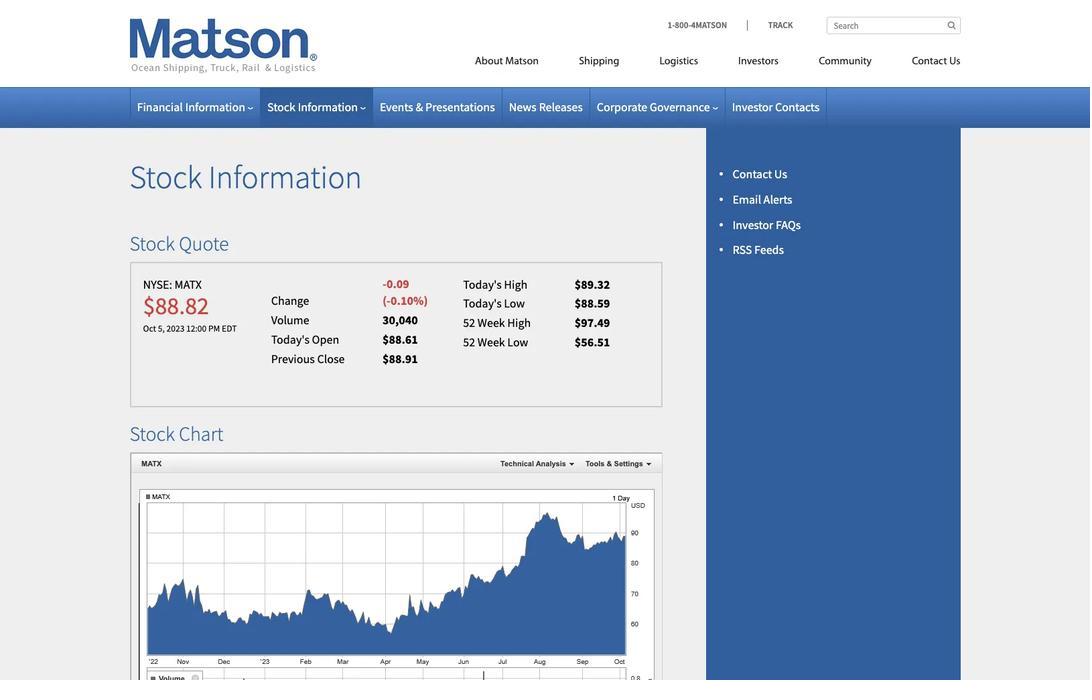 Task type: vqa. For each thing, say whether or not it's contained in the screenshot.
Overview link associated with Logistics
no



Task type: describe. For each thing, give the bounding box(es) containing it.
governance
[[650, 99, 710, 115]]

matx
[[175, 276, 202, 292]]

$89.32 today's low
[[463, 276, 610, 311]]

investor contacts
[[732, 99, 820, 115]]

previous
[[271, 351, 315, 366]]

stock quote
[[130, 230, 229, 256]]

financial information link
[[137, 99, 253, 115]]

rss feeds
[[733, 242, 784, 258]]

800-
[[675, 19, 691, 31]]

events & presentations
[[380, 99, 495, 115]]

today's for 30,040 today's open
[[271, 332, 310, 347]]

events & presentations link
[[380, 99, 495, 115]]

community
[[819, 56, 872, 67]]

1 horizontal spatial contact us link
[[892, 50, 960, 77]]

corporate
[[597, 99, 647, 115]]

$97.49 52 week low
[[463, 315, 610, 350]]

about matson link
[[455, 50, 559, 77]]

logistics
[[660, 56, 698, 67]]

investors
[[738, 56, 779, 67]]

volume
[[271, 312, 309, 328]]

1 vertical spatial contact us link
[[733, 166, 787, 182]]

4matson
[[691, 19, 727, 31]]

30,040 today's open
[[271, 312, 418, 347]]

30,040
[[382, 312, 418, 328]]

faqs
[[776, 217, 801, 232]]

stock information link
[[267, 99, 366, 115]]

contact inside top menu navigation
[[912, 56, 947, 67]]

alerts
[[763, 191, 792, 207]]

email alerts link
[[733, 191, 792, 207]]

edt
[[222, 323, 237, 335]]

investor for investor contacts
[[732, 99, 773, 115]]

0 vertical spatial high
[[504, 276, 527, 292]]

releases
[[539, 99, 583, 115]]

news releases link
[[509, 99, 583, 115]]

0 horizontal spatial contact us
[[733, 166, 787, 182]]

$88.59 52 week high
[[463, 296, 610, 330]]

Search search field
[[826, 17, 960, 34]]

pm
[[208, 323, 220, 335]]

52 for $97.49 52 week low
[[463, 334, 475, 350]]

community link
[[799, 50, 892, 77]]

investor faqs
[[733, 217, 801, 232]]

low inside $97.49 52 week low
[[507, 334, 528, 350]]

nyse: matx $88.82 oct 5, 2023 12:00 pm edt
[[143, 276, 237, 335]]

close
[[317, 351, 345, 366]]

investor contacts link
[[732, 99, 820, 115]]

stock chart
[[130, 421, 223, 447]]

week for low
[[478, 334, 505, 350]]

logistics link
[[639, 50, 718, 77]]

$88.61 previous close
[[271, 332, 418, 366]]

matson
[[505, 56, 539, 67]]

$88.82
[[143, 291, 209, 321]]

rss feeds link
[[733, 242, 784, 258]]

1 vertical spatial stock information
[[130, 157, 362, 197]]

track
[[768, 19, 793, 31]]

nyse:
[[143, 276, 172, 292]]

oct
[[143, 323, 156, 335]]

open
[[312, 332, 339, 347]]



Task type: locate. For each thing, give the bounding box(es) containing it.
financial information
[[137, 99, 245, 115]]

1 vertical spatial us
[[774, 166, 787, 182]]

shipping
[[579, 56, 619, 67]]

high down $89.32 today's low
[[507, 315, 531, 330]]

0 vertical spatial us
[[949, 56, 960, 67]]

5,
[[158, 323, 165, 335]]

information for stock information link
[[298, 99, 358, 115]]

us
[[949, 56, 960, 67], [774, 166, 787, 182]]

week inside "$88.59 52 week high"
[[478, 315, 505, 330]]

top menu navigation
[[415, 50, 960, 77]]

investor faqs link
[[733, 217, 801, 232]]

1 vertical spatial today's
[[463, 296, 502, 311]]

shipping link
[[559, 50, 639, 77]]

0 vertical spatial investor
[[732, 99, 773, 115]]

1 horizontal spatial contact us
[[912, 56, 960, 67]]

52 inside "$88.59 52 week high"
[[463, 315, 475, 330]]

0.10%)
[[391, 293, 428, 308]]

$88.59
[[575, 296, 610, 311]]

week down "$88.59 52 week high"
[[478, 334, 505, 350]]

1 vertical spatial contact us
[[733, 166, 787, 182]]

$88.61
[[382, 332, 418, 347]]

52
[[463, 315, 475, 330], [463, 334, 475, 350]]

low down today's high
[[504, 296, 525, 311]]

stock
[[267, 99, 295, 115], [130, 157, 202, 197], [130, 230, 175, 256], [130, 421, 175, 447]]

1 vertical spatial 52
[[463, 334, 475, 350]]

0 vertical spatial today's
[[463, 276, 502, 292]]

week inside $97.49 52 week low
[[478, 334, 505, 350]]

0 vertical spatial contact us link
[[892, 50, 960, 77]]

0 vertical spatial stock information
[[267, 99, 358, 115]]

matson image
[[130, 19, 317, 74]]

corporate governance
[[597, 99, 710, 115]]

email alerts
[[733, 191, 792, 207]]

2 week from the top
[[478, 334, 505, 350]]

1-
[[668, 19, 675, 31]]

high inside "$88.59 52 week high"
[[507, 315, 531, 330]]

corporate governance link
[[597, 99, 718, 115]]

0 horizontal spatial contact
[[733, 166, 772, 182]]

high
[[504, 276, 527, 292], [507, 315, 531, 330]]

0.09
[[386, 276, 409, 291]]

&
[[416, 99, 423, 115]]

$89.32
[[575, 276, 610, 292]]

investor up rss feeds link
[[733, 217, 773, 232]]

change
[[271, 293, 309, 308]]

presentations
[[425, 99, 495, 115]]

contact up email
[[733, 166, 772, 182]]

today's
[[463, 276, 502, 292], [463, 296, 502, 311], [271, 332, 310, 347]]

us inside top menu navigation
[[949, 56, 960, 67]]

12:00
[[186, 323, 207, 335]]

low down "$88.59 52 week high"
[[507, 334, 528, 350]]

information for financial information link
[[185, 99, 245, 115]]

1 horizontal spatial contact
[[912, 56, 947, 67]]

contact
[[912, 56, 947, 67], [733, 166, 772, 182]]

$56.51
[[575, 334, 610, 350]]

(-
[[382, 293, 391, 308]]

2023
[[166, 323, 184, 335]]

today's inside $89.32 today's low
[[463, 296, 502, 311]]

0 horizontal spatial contact us link
[[733, 166, 787, 182]]

contact us
[[912, 56, 960, 67], [733, 166, 787, 182]]

contact us link up email alerts link
[[733, 166, 787, 182]]

week down today's high
[[478, 315, 505, 330]]

1 vertical spatial investor
[[733, 217, 773, 232]]

rss
[[733, 242, 752, 258]]

1 vertical spatial high
[[507, 315, 531, 330]]

0 vertical spatial 52
[[463, 315, 475, 330]]

news
[[509, 99, 537, 115]]

contacts
[[775, 99, 820, 115]]

about
[[475, 56, 503, 67]]

about matson
[[475, 56, 539, 67]]

events
[[380, 99, 413, 115]]

investor
[[732, 99, 773, 115], [733, 217, 773, 232]]

today's down volume at the top
[[271, 332, 310, 347]]

52 inside $97.49 52 week low
[[463, 334, 475, 350]]

0 vertical spatial contact
[[912, 56, 947, 67]]

1 vertical spatial week
[[478, 334, 505, 350]]

us up alerts
[[774, 166, 787, 182]]

today's up "$88.59 52 week high"
[[463, 276, 502, 292]]

investor for investor faqs
[[733, 217, 773, 232]]

email
[[733, 191, 761, 207]]

52 for $88.59 52 week high
[[463, 315, 475, 330]]

0 horizontal spatial us
[[774, 166, 787, 182]]

0 vertical spatial contact us
[[912, 56, 960, 67]]

None search field
[[826, 17, 960, 34]]

today's for $89.32 today's low
[[463, 296, 502, 311]]

today's inside 30,040 today's open
[[271, 332, 310, 347]]

week
[[478, 315, 505, 330], [478, 334, 505, 350]]

search image
[[948, 21, 956, 29]]

contact us link
[[892, 50, 960, 77], [733, 166, 787, 182]]

contact us inside top menu navigation
[[912, 56, 960, 67]]

today's down today's high
[[463, 296, 502, 311]]

us down search image
[[949, 56, 960, 67]]

contact us down search image
[[912, 56, 960, 67]]

contact us link down search image
[[892, 50, 960, 77]]

investor down investors link
[[732, 99, 773, 115]]

investors link
[[718, 50, 799, 77]]

2 vertical spatial today's
[[271, 332, 310, 347]]

contact down search search field
[[912, 56, 947, 67]]

-0.09 (-0.10%) volume
[[271, 276, 428, 328]]

financial
[[137, 99, 183, 115]]

news releases
[[509, 99, 583, 115]]

0 vertical spatial low
[[504, 296, 525, 311]]

$97.49
[[575, 315, 610, 330]]

chart
[[179, 421, 223, 447]]

1 52 from the top
[[463, 315, 475, 330]]

quote
[[179, 230, 229, 256]]

$88.91
[[382, 351, 418, 366]]

-
[[382, 276, 386, 291]]

1 horizontal spatial us
[[949, 56, 960, 67]]

1-800-4matson link
[[668, 19, 747, 31]]

high up "$88.59 52 week high"
[[504, 276, 527, 292]]

low inside $89.32 today's low
[[504, 296, 525, 311]]

stock information
[[267, 99, 358, 115], [130, 157, 362, 197]]

1 week from the top
[[478, 315, 505, 330]]

low
[[504, 296, 525, 311], [507, 334, 528, 350]]

1-800-4matson
[[668, 19, 727, 31]]

2 52 from the top
[[463, 334, 475, 350]]

0 vertical spatial week
[[478, 315, 505, 330]]

week for high
[[478, 315, 505, 330]]

1 vertical spatial low
[[507, 334, 528, 350]]

track link
[[747, 19, 793, 31]]

1 vertical spatial contact
[[733, 166, 772, 182]]

today's high
[[463, 276, 527, 292]]

feeds
[[754, 242, 784, 258]]

contact us up email alerts link
[[733, 166, 787, 182]]

information
[[185, 99, 245, 115], [298, 99, 358, 115], [208, 157, 362, 197]]



